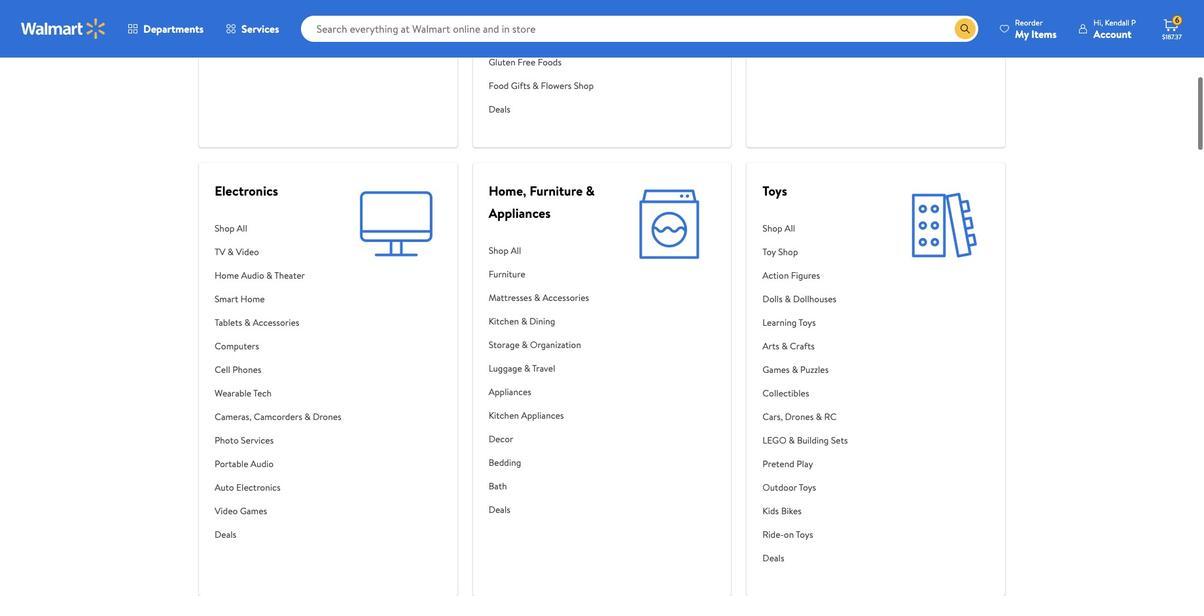 Task type: locate. For each thing, give the bounding box(es) containing it.
foods
[[523, 32, 547, 45], [538, 56, 562, 69]]

video up home audio & theater
[[236, 246, 259, 259]]

bedding
[[489, 456, 521, 469]]

shop all link for toys
[[763, 217, 848, 240]]

kitchen up decor
[[489, 409, 519, 422]]

1 horizontal spatial shop all
[[489, 244, 521, 257]]

2 horizontal spatial shop all link
[[763, 217, 848, 240]]

0 vertical spatial kitchen
[[489, 315, 519, 328]]

& inside home, furniture & appliances
[[586, 182, 595, 200]]

deals for "deals" 'link' underneath video games
[[215, 528, 237, 541]]

video down auto
[[215, 505, 238, 518]]

hi,
[[1094, 17, 1103, 28]]

Walmart Site-Wide search field
[[301, 16, 979, 42]]

audio up smart home
[[241, 269, 264, 282]]

cars,
[[763, 410, 783, 424]]

auto electronics
[[215, 481, 281, 494]]

appliances down luggage
[[489, 386, 532, 399]]

shop up toy
[[763, 222, 783, 235]]

organic foods link
[[489, 27, 594, 50]]

$187.37
[[1163, 32, 1182, 41]]

2 kitchen from the top
[[489, 409, 519, 422]]

arts
[[763, 340, 780, 353]]

0 horizontal spatial games
[[240, 505, 267, 518]]

collectibles link
[[763, 382, 848, 405]]

shop all up toy shop at top right
[[763, 222, 796, 235]]

audio for portable
[[251, 458, 274, 471]]

0 vertical spatial services
[[242, 22, 279, 36]]

drones down the collectibles link
[[785, 410, 814, 424]]

furniture
[[530, 182, 583, 200], [489, 268, 526, 281]]

toys up kids bikes link
[[799, 481, 817, 494]]

0 horizontal spatial all
[[237, 222, 247, 235]]

deals down food at the top of page
[[489, 103, 511, 116]]

lego & building sets
[[763, 434, 848, 447]]

1 drones from the left
[[313, 410, 342, 424]]

0 horizontal spatial shop all link
[[215, 217, 342, 240]]

home inside 'link'
[[241, 293, 265, 306]]

foods inside 'link'
[[523, 32, 547, 45]]

collectibles
[[763, 387, 810, 400]]

ride-on toys link
[[763, 523, 848, 547]]

kitchen for kitchen & dining
[[489, 315, 519, 328]]

toys up toy shop at top right
[[763, 182, 788, 200]]

0 vertical spatial appliances
[[489, 204, 551, 222]]

electronics up tv & video
[[215, 182, 278, 200]]

0 vertical spatial furniture
[[530, 182, 583, 200]]

kids bikes link
[[763, 500, 848, 523]]

tv & video link
[[215, 240, 342, 264]]

kids
[[763, 505, 779, 518]]

building
[[797, 434, 829, 447]]

1 vertical spatial kitchen
[[489, 409, 519, 422]]

toy shop
[[763, 246, 798, 259]]

shop
[[574, 79, 594, 92], [215, 222, 235, 235], [763, 222, 783, 235], [489, 244, 509, 257], [779, 246, 798, 259]]

figures
[[791, 269, 820, 282]]

shop all for home, furniture & appliances
[[489, 244, 521, 257]]

wearable tech
[[215, 387, 272, 400]]

tablets
[[215, 316, 242, 329]]

kitchen up storage
[[489, 315, 519, 328]]

accessories for tablets & accessories
[[253, 316, 299, 329]]

deals down bath
[[489, 503, 511, 517]]

dollhouses
[[793, 293, 837, 306]]

services
[[242, 22, 279, 36], [241, 434, 274, 447]]

all up toy shop at top right
[[785, 222, 796, 235]]

0 vertical spatial foods
[[523, 32, 547, 45]]

photo
[[215, 434, 239, 447]]

0 vertical spatial accessories
[[543, 291, 589, 304]]

learning toys
[[763, 316, 816, 329]]

0 horizontal spatial drones
[[313, 410, 342, 424]]

shop up tv
[[215, 222, 235, 235]]

games & puzzles link
[[763, 358, 848, 382]]

2 horizontal spatial all
[[785, 222, 796, 235]]

sets
[[831, 434, 848, 447]]

organic
[[489, 32, 521, 45]]

0 vertical spatial video
[[236, 246, 259, 259]]

0 horizontal spatial home
[[215, 269, 239, 282]]

shop all link up mattresses & accessories link
[[489, 239, 624, 263]]

1 vertical spatial accessories
[[253, 316, 299, 329]]

deals link
[[489, 98, 594, 121], [489, 498, 624, 522], [215, 523, 342, 547], [763, 547, 848, 570]]

photo services link
[[215, 429, 342, 452]]

games down arts
[[763, 363, 790, 376]]

toys link
[[763, 182, 788, 200]]

Search search field
[[301, 16, 979, 42]]

drones right camcorders
[[313, 410, 342, 424]]

1 horizontal spatial accessories
[[543, 291, 589, 304]]

1 horizontal spatial furniture
[[530, 182, 583, 200]]

1 vertical spatial foods
[[538, 56, 562, 69]]

audio inside home audio & theater link
[[241, 269, 264, 282]]

&
[[533, 79, 539, 92], [586, 182, 595, 200], [228, 246, 234, 259], [267, 269, 273, 282], [534, 291, 540, 304], [785, 293, 791, 306], [521, 315, 527, 328], [245, 316, 251, 329], [522, 338, 528, 352], [782, 340, 788, 353], [524, 362, 531, 375], [792, 363, 798, 376], [305, 410, 311, 424], [816, 410, 822, 424], [789, 434, 795, 447]]

1 kitchen from the top
[[489, 315, 519, 328]]

audio up auto electronics
[[251, 458, 274, 471]]

audio inside portable audio link
[[251, 458, 274, 471]]

electronics down portable audio
[[236, 481, 281, 494]]

account
[[1094, 27, 1132, 41]]

0 vertical spatial home
[[215, 269, 239, 282]]

0 horizontal spatial shop all
[[215, 222, 247, 235]]

games down auto electronics
[[240, 505, 267, 518]]

deals down ride-
[[763, 552, 785, 565]]

dolls
[[763, 293, 783, 306]]

all up tv & video
[[237, 222, 247, 235]]

appliances down home,
[[489, 204, 551, 222]]

gifts
[[511, 79, 531, 92]]

kendall
[[1105, 17, 1130, 28]]

furniture right home,
[[530, 182, 583, 200]]

shop all for electronics
[[215, 222, 247, 235]]

1 horizontal spatial all
[[511, 244, 521, 257]]

smart home link
[[215, 287, 342, 311]]

games
[[763, 363, 790, 376], [240, 505, 267, 518]]

tv
[[215, 246, 226, 259]]

walmart image
[[21, 18, 106, 39]]

home up tablets & accessories
[[241, 293, 265, 306]]

0 vertical spatial electronics
[[215, 182, 278, 200]]

all for toys
[[785, 222, 796, 235]]

shop all up tv & video
[[215, 222, 247, 235]]

shop all up mattresses
[[489, 244, 521, 257]]

cell
[[215, 363, 230, 376]]

foods right free
[[538, 56, 562, 69]]

storage & organization
[[489, 338, 581, 352]]

accessories down 'smart home' 'link'
[[253, 316, 299, 329]]

2 drones from the left
[[785, 410, 814, 424]]

toys right on
[[796, 528, 814, 541]]

cars, drones & rc link
[[763, 405, 848, 429]]

bikes
[[781, 505, 802, 518]]

furniture up mattresses
[[489, 268, 526, 281]]

1 horizontal spatial home
[[241, 293, 265, 306]]

0 vertical spatial audio
[[241, 269, 264, 282]]

kitchen for kitchen appliances
[[489, 409, 519, 422]]

shop up mattresses
[[489, 244, 509, 257]]

tech
[[253, 387, 272, 400]]

kitchen & dining
[[489, 315, 556, 328]]

1 vertical spatial home
[[241, 293, 265, 306]]

shop all link up home audio & theater link
[[215, 217, 342, 240]]

bedding link
[[489, 451, 624, 475]]

phones
[[233, 363, 262, 376]]

1 horizontal spatial shop all link
[[489, 239, 624, 263]]

camcorders
[[254, 410, 302, 424]]

1 horizontal spatial drones
[[785, 410, 814, 424]]

gluten free foods
[[489, 56, 562, 69]]

1 vertical spatial audio
[[251, 458, 274, 471]]

appliances up decor link
[[521, 409, 564, 422]]

foods up gluten free foods link
[[523, 32, 547, 45]]

computers
[[215, 340, 259, 353]]

home,
[[489, 182, 527, 200]]

all
[[237, 222, 247, 235], [785, 222, 796, 235], [511, 244, 521, 257]]

1 vertical spatial services
[[241, 434, 274, 447]]

lego & building sets link
[[763, 429, 848, 452]]

deals link down bedding link
[[489, 498, 624, 522]]

deals down video games
[[215, 528, 237, 541]]

pretend play
[[763, 458, 813, 471]]

dining
[[530, 315, 556, 328]]

accessories inside 'link'
[[253, 316, 299, 329]]

0 horizontal spatial accessories
[[253, 316, 299, 329]]

cameras,
[[215, 410, 252, 424]]

accessories for mattresses & accessories
[[543, 291, 589, 304]]

deals
[[489, 103, 511, 116], [489, 503, 511, 517], [215, 528, 237, 541], [763, 552, 785, 565]]

portable audio
[[215, 458, 274, 471]]

1 horizontal spatial games
[[763, 363, 790, 376]]

shop for electronics
[[215, 222, 235, 235]]

kitchen appliances link
[[489, 404, 624, 428]]

dolls & dollhouses link
[[763, 287, 848, 311]]

2 horizontal spatial shop all
[[763, 222, 796, 235]]

home up smart
[[215, 269, 239, 282]]

items
[[1032, 27, 1057, 41]]

luggage & travel
[[489, 362, 556, 375]]

travel
[[532, 362, 556, 375]]

shop all link up toy shop at top right
[[763, 217, 848, 240]]

accessories up the "kitchen & dining" link
[[543, 291, 589, 304]]

1 vertical spatial video
[[215, 505, 238, 518]]

2 vertical spatial appliances
[[521, 409, 564, 422]]

outdoor toys
[[763, 481, 817, 494]]

0 horizontal spatial furniture
[[489, 268, 526, 281]]

arts & crafts link
[[763, 335, 848, 358]]

organization
[[530, 338, 581, 352]]

search icon image
[[960, 24, 971, 34]]

shop for home, furniture & appliances
[[489, 244, 509, 257]]

all up furniture link at the top of page
[[511, 244, 521, 257]]

food gifts & flowers shop link
[[489, 74, 594, 98]]



Task type: vqa. For each thing, say whether or not it's contained in the screenshot.
bottom Appliances
yes



Task type: describe. For each thing, give the bounding box(es) containing it.
shop all link for home, furniture & appliances
[[489, 239, 624, 263]]

tablets & accessories link
[[215, 311, 342, 335]]

1 vertical spatial electronics
[[236, 481, 281, 494]]

smart home
[[215, 293, 265, 306]]

deals for "deals" 'link' below bedding link
[[489, 503, 511, 517]]

crafts
[[790, 340, 815, 353]]

action
[[763, 269, 789, 282]]

storage & organization link
[[489, 333, 624, 357]]

electronics link
[[215, 182, 278, 200]]

furniture inside home, furniture & appliances
[[530, 182, 583, 200]]

video games link
[[215, 500, 342, 523]]

home, furniture & appliances link
[[489, 182, 595, 222]]

photo services
[[215, 434, 274, 447]]

cars, drones & rc
[[763, 410, 837, 424]]

luggage
[[489, 362, 522, 375]]

shop for toys
[[763, 222, 783, 235]]

dolls & dollhouses
[[763, 293, 837, 306]]

on
[[784, 528, 794, 541]]

games & puzzles
[[763, 363, 829, 376]]

luggage & travel link
[[489, 357, 624, 380]]

6
[[1176, 15, 1180, 26]]

portable audio link
[[215, 452, 342, 476]]

decor
[[489, 433, 514, 446]]

pretend play link
[[763, 452, 848, 476]]

alcohol
[[489, 9, 519, 22]]

appliances inside home, furniture & appliances
[[489, 204, 551, 222]]

ride-
[[763, 528, 784, 541]]

1 vertical spatial furniture
[[489, 268, 526, 281]]

cell phones link
[[215, 358, 342, 382]]

alcohol link
[[489, 3, 594, 27]]

action figures link
[[763, 264, 848, 287]]

furniture link
[[489, 263, 624, 286]]

deals for "deals" 'link' below food gifts & flowers shop
[[489, 103, 511, 116]]

ride-on toys
[[763, 528, 814, 541]]

computers link
[[215, 335, 342, 358]]

gluten
[[489, 56, 516, 69]]

deals link down on
[[763, 547, 848, 570]]

toy shop link
[[763, 240, 848, 264]]

learning
[[763, 316, 797, 329]]

all for home, furniture & appliances
[[511, 244, 521, 257]]

storage
[[489, 338, 520, 352]]

6 $187.37
[[1163, 15, 1182, 41]]

auto electronics link
[[215, 476, 342, 500]]

video games
[[215, 505, 267, 518]]

bath link
[[489, 475, 624, 498]]

bath
[[489, 480, 507, 493]]

gluten free foods link
[[489, 50, 594, 74]]

kitchen appliances
[[489, 409, 564, 422]]

1 vertical spatial games
[[240, 505, 267, 518]]

free
[[518, 56, 536, 69]]

video inside 'video games' link
[[215, 505, 238, 518]]

video inside tv & video link
[[236, 246, 259, 259]]

services inside photo services link
[[241, 434, 274, 447]]

play
[[797, 458, 813, 471]]

tablets & accessories
[[215, 316, 299, 329]]

cell phones
[[215, 363, 262, 376]]

rc
[[825, 410, 837, 424]]

my
[[1015, 27, 1029, 41]]

mattresses & accessories link
[[489, 286, 624, 310]]

hi, kendall p account
[[1094, 17, 1137, 41]]

food gifts & flowers shop
[[489, 79, 594, 92]]

flowers
[[541, 79, 572, 92]]

tv & video
[[215, 246, 259, 259]]

audio for home
[[241, 269, 264, 282]]

kids bikes
[[763, 505, 802, 518]]

deals link down video games
[[215, 523, 342, 547]]

decor link
[[489, 428, 624, 451]]

services button
[[215, 13, 290, 45]]

toys down the dolls & dollhouses link
[[799, 316, 816, 329]]

shop all link for electronics
[[215, 217, 342, 240]]

mattresses & accessories
[[489, 291, 589, 304]]

theater
[[275, 269, 305, 282]]

shop right toy
[[779, 246, 798, 259]]

shop right the flowers
[[574, 79, 594, 92]]

shop all for toys
[[763, 222, 796, 235]]

departments button
[[117, 13, 215, 45]]

1 vertical spatial appliances
[[489, 386, 532, 399]]

smart
[[215, 293, 238, 306]]

lego
[[763, 434, 787, 447]]

cameras, camcorders & drones
[[215, 410, 342, 424]]

services inside services popup button
[[242, 22, 279, 36]]

wearable tech link
[[215, 382, 342, 405]]

organic foods
[[489, 32, 547, 45]]

0 vertical spatial games
[[763, 363, 790, 376]]

deals link down food gifts & flowers shop
[[489, 98, 594, 121]]

home audio & theater link
[[215, 264, 342, 287]]

kitchen & dining link
[[489, 310, 624, 333]]

all for electronics
[[237, 222, 247, 235]]

cameras, camcorders & drones link
[[215, 405, 342, 429]]

deals for "deals" 'link' underneath on
[[763, 552, 785, 565]]

home audio & theater
[[215, 269, 305, 282]]

pretend
[[763, 458, 795, 471]]



